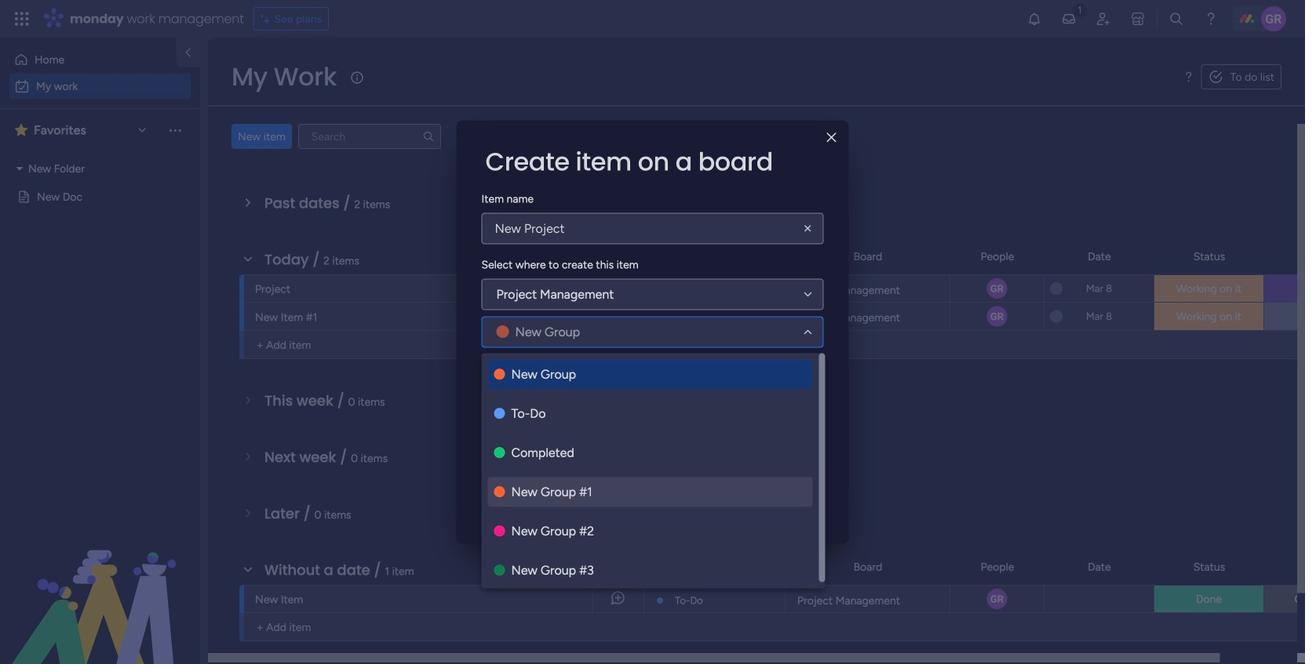 Task type: vqa. For each thing, say whether or not it's contained in the screenshot.
the topmost Does
no



Task type: locate. For each thing, give the bounding box(es) containing it.
notifications image
[[1027, 11, 1042, 27]]

option
[[9, 47, 167, 72], [9, 74, 191, 99]]

Filter dashboard by text search field
[[298, 124, 441, 149]]

0 vertical spatial option
[[9, 47, 167, 72]]

lottie animation image
[[0, 506, 200, 665]]

1 vertical spatial option
[[9, 74, 191, 99]]

2 vertical spatial v2 circle image
[[494, 564, 505, 577]]

2 option from the top
[[9, 74, 191, 99]]

1 vertical spatial v2 circle image
[[494, 446, 505, 460]]

list box
[[0, 151, 200, 305]]

For example, project proposal text field
[[481, 213, 824, 244]]

1 option from the top
[[9, 47, 167, 72]]

update feed image
[[1061, 11, 1077, 27]]

0 vertical spatial v2 circle image
[[494, 368, 505, 381]]

v2 circle image
[[494, 368, 505, 381], [494, 446, 505, 460], [494, 564, 505, 577]]

search everything image
[[1169, 11, 1184, 27]]

public board image
[[16, 190, 31, 204]]

search image
[[422, 130, 435, 143]]

None search field
[[298, 124, 441, 149]]

v2 star 2 image
[[15, 121, 27, 140]]

help image
[[1203, 11, 1219, 27]]

v2 circle image
[[496, 325, 509, 340], [494, 407, 505, 420], [494, 486, 505, 499], [494, 525, 505, 538]]



Task type: describe. For each thing, give the bounding box(es) containing it.
select product image
[[14, 11, 30, 27]]

lottie animation element
[[0, 506, 200, 665]]

caret down image
[[16, 163, 23, 174]]

1 v2 circle image from the top
[[494, 368, 505, 381]]

see plans image
[[260, 10, 274, 28]]

greg robinson image
[[1261, 6, 1286, 31]]

monday marketplace image
[[1130, 11, 1146, 27]]

2 v2 circle image from the top
[[494, 446, 505, 460]]

close image
[[827, 132, 836, 143]]

3 v2 circle image from the top
[[494, 564, 505, 577]]

invite members image
[[1096, 11, 1111, 27]]

1 image
[[1073, 1, 1087, 18]]



